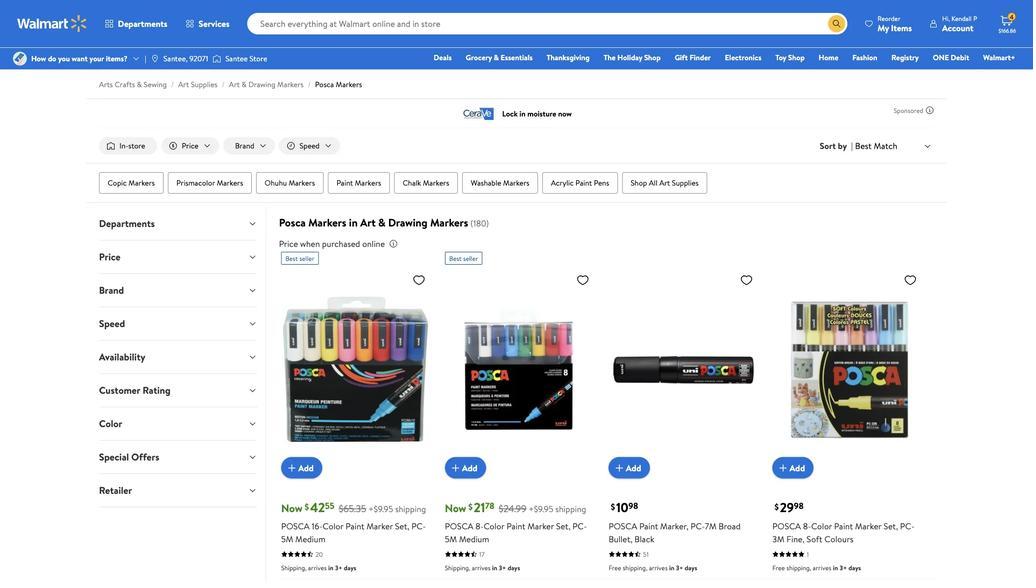 Task type: locate. For each thing, give the bounding box(es) containing it.
1 horizontal spatial best seller
[[449, 254, 478, 263]]

posca
[[281, 520, 310, 532], [445, 520, 474, 532], [609, 520, 637, 532], [773, 520, 801, 532]]

in-store
[[119, 140, 145, 151]]

sort and filter section element
[[86, 129, 947, 163]]

98
[[629, 500, 638, 512], [794, 500, 804, 512]]

1 horizontal spatial drawing
[[388, 215, 428, 230]]

& up online at the left of page
[[378, 215, 386, 230]]

set, inside now $ 21 78 $24.99 +$9.95 shipping posca 8-color paint marker set, pc- 5m medium
[[556, 520, 571, 532]]

add for add to cart 'image' corresponding to posca 8-color paint marker set, pc-3m fine, soft colours image
[[790, 462, 805, 474]]

3 add from the left
[[626, 462, 641, 474]]

0 horizontal spatial speed
[[99, 317, 125, 330]]

departments button up items?
[[96, 11, 177, 37]]

2 horizontal spatial best
[[855, 140, 872, 152]]

washable markers link
[[462, 172, 538, 194]]

free shipping, arrives in 3+ days down 1
[[773, 563, 861, 572]]

shipping for 42
[[395, 503, 426, 515]]

1 now from the left
[[281, 501, 303, 516]]

departments
[[118, 18, 167, 30], [99, 217, 155, 230]]

1 vertical spatial price button
[[90, 241, 266, 273]]

1 vertical spatial supplies
[[672, 178, 699, 188]]

days down colours
[[849, 563, 861, 572]]

$ inside now $ 21 78 $24.99 +$9.95 shipping posca 8-color paint marker set, pc- 5m medium
[[469, 501, 473, 513]]

crafts
[[115, 79, 135, 90]]

1 horizontal spatial /
[[222, 79, 225, 90]]

2 horizontal spatial /
[[308, 79, 311, 90]]

set, for 21
[[556, 520, 571, 532]]

2 medium from the left
[[459, 533, 489, 545]]

1 horizontal spatial free
[[773, 563, 785, 572]]

1 horizontal spatial shipping, arrives in 3+ days
[[445, 563, 520, 572]]

1 horizontal spatial medium
[[459, 533, 489, 545]]

brand button inside sort and filter section element
[[223, 137, 275, 155]]

supplies right the all
[[672, 178, 699, 188]]

do
[[48, 53, 56, 64]]

add button up 42
[[281, 457, 322, 479]]

in down now $ 42 55 $65.35 +$9.95 shipping posca 16-color paint marker set, pc- 5m medium
[[328, 563, 334, 572]]

0 horizontal spatial set,
[[395, 520, 410, 532]]

8- down 21
[[476, 520, 484, 532]]

grocery & essentials link
[[461, 52, 538, 63]]

1 set, from the left
[[395, 520, 410, 532]]

add button up '$ 10 98'
[[609, 457, 650, 479]]

posca 8-color paint marker set, pc-3m fine, soft colours image
[[773, 269, 921, 470]]

1 medium from the left
[[295, 533, 326, 545]]

3m
[[773, 533, 785, 545]]

brand for bottommost the brand "dropdown button"
[[99, 284, 124, 297]]

shop all art supplies
[[631, 178, 699, 188]]

5m inside now $ 42 55 $65.35 +$9.95 shipping posca 16-color paint marker set, pc- 5m medium
[[281, 533, 293, 545]]

4 pc- from the left
[[900, 520, 915, 532]]

2 5m from the left
[[445, 533, 457, 545]]

 image
[[151, 54, 159, 63]]

2 add from the left
[[462, 462, 478, 474]]

ohuhu markers
[[265, 178, 315, 188]]

departments button up price tab
[[90, 207, 266, 240]]

sort
[[820, 140, 836, 152]]

set, inside "posca 8-color paint marker set, pc- 3m fine, soft colours"
[[884, 520, 898, 532]]

marker inside now $ 42 55 $65.35 +$9.95 shipping posca 16-color paint marker set, pc- 5m medium
[[367, 520, 393, 532]]

1 shipping from the left
[[395, 503, 426, 515]]

marker inside now $ 21 78 $24.99 +$9.95 shipping posca 8-color paint marker set, pc- 5m medium
[[528, 520, 554, 532]]

0 horizontal spatial  image
[[13, 52, 27, 66]]

0 horizontal spatial best seller
[[285, 254, 314, 263]]

add button up 21
[[445, 457, 486, 479]]

add button up $ 29 98
[[773, 457, 814, 479]]

shipping,
[[281, 563, 307, 572], [445, 563, 470, 572]]

free for 29
[[773, 563, 785, 572]]

10
[[616, 499, 629, 517]]

drawing
[[248, 79, 276, 90], [388, 215, 428, 230]]

registry
[[892, 52, 919, 63]]

best inside dropdown button
[[855, 140, 872, 152]]

$ inside $ 29 98
[[775, 501, 779, 513]]

0 horizontal spatial marker
[[367, 520, 393, 532]]

8- up soft on the right
[[803, 520, 811, 532]]

arrives
[[308, 563, 327, 572], [472, 563, 491, 572], [649, 563, 668, 572], [813, 563, 832, 572]]

supplies
[[191, 79, 218, 90], [672, 178, 699, 188]]

2 free shipping, arrives in 3+ days from the left
[[773, 563, 861, 572]]

| up sewing
[[145, 53, 146, 64]]

now for 42
[[281, 501, 303, 516]]

2 marker from the left
[[528, 520, 554, 532]]

$ left 10
[[611, 501, 615, 513]]

$ inside '$ 10 98'
[[611, 501, 615, 513]]

0 horizontal spatial shipping, arrives in 3+ days
[[281, 563, 356, 572]]

best seller down when
[[285, 254, 314, 263]]

shipping inside now $ 42 55 $65.35 +$9.95 shipping posca 16-color paint marker set, pc- 5m medium
[[395, 503, 426, 515]]

marker for 21
[[528, 520, 554, 532]]

posca 16-color paint marker set, pc-5m medium image
[[281, 269, 430, 470]]

0 horizontal spatial now
[[281, 501, 303, 516]]

price inside sort and filter section element
[[182, 140, 199, 151]]

 image
[[13, 52, 27, 66], [213, 53, 221, 64]]

0 horizontal spatial seller
[[299, 254, 314, 263]]

+$9.95 right $65.35
[[369, 503, 393, 515]]

1 seller from the left
[[299, 254, 314, 263]]

now left 21
[[445, 501, 466, 516]]

+$9.95 for 42
[[369, 503, 393, 515]]

santee
[[225, 53, 248, 64]]

markers inside 'copic markers' "link"
[[129, 178, 155, 188]]

departments inside tab
[[99, 217, 155, 230]]

0 horizontal spatial 98
[[629, 500, 638, 512]]

 image left how
[[13, 52, 27, 66]]

1 add to cart image from the left
[[285, 462, 298, 475]]

0 horizontal spatial shipping
[[395, 503, 426, 515]]

price button up "prismacolor"
[[161, 137, 219, 155]]

2 add to cart image from the left
[[449, 462, 462, 475]]

0 horizontal spatial 8-
[[476, 520, 484, 532]]

art down santee
[[229, 79, 240, 90]]

add up 21
[[462, 462, 478, 474]]

1 vertical spatial departments
[[99, 217, 155, 230]]

price tab
[[90, 241, 266, 273]]

retailer
[[99, 484, 132, 497]]

medium up 17
[[459, 533, 489, 545]]

santee, 92071
[[164, 53, 208, 64]]

$166.86
[[999, 27, 1016, 34]]

speed up 'availability'
[[99, 317, 125, 330]]

3+ down now $ 21 78 $24.99 +$9.95 shipping posca 8-color paint marker set, pc- 5m medium
[[499, 563, 506, 572]]

brand button up ohuhu
[[223, 137, 275, 155]]

1 horizontal spatial set,
[[556, 520, 571, 532]]

paint inside now $ 21 78 $24.99 +$9.95 shipping posca 8-color paint marker set, pc- 5m medium
[[507, 520, 526, 532]]

finder
[[690, 52, 711, 63]]

special offers
[[99, 451, 159, 464]]

2 +$9.95 from the left
[[529, 503, 553, 515]]

now inside now $ 42 55 $65.35 +$9.95 shipping posca 16-color paint marker set, pc- 5m medium
[[281, 501, 303, 516]]

days down the posca paint marker, pc-7m broad bullet, black
[[685, 563, 697, 572]]

markers inside 'chalk markers' link
[[423, 178, 449, 188]]

1 horizontal spatial seller
[[463, 254, 478, 263]]

3 pc- from the left
[[691, 520, 705, 532]]

add to cart image for posca paint marker, pc-7m broad bullet, black image
[[613, 462, 626, 475]]

1 horizontal spatial shipping,
[[787, 563, 811, 572]]

1 pc- from the left
[[412, 520, 426, 532]]

speed button
[[279, 137, 340, 155], [90, 307, 266, 340]]

color button
[[90, 407, 266, 440]]

price button
[[161, 137, 219, 155], [90, 241, 266, 273]]

3 set, from the left
[[884, 520, 898, 532]]

3+ down colours
[[840, 563, 847, 572]]

|
[[145, 53, 146, 64], [851, 140, 853, 152]]

color inside color dropdown button
[[99, 417, 122, 431]]

5m inside now $ 21 78 $24.99 +$9.95 shipping posca 8-color paint marker set, pc- 5m medium
[[445, 533, 457, 545]]

78
[[485, 500, 494, 512]]

1 marker from the left
[[367, 520, 393, 532]]

51
[[643, 550, 649, 559]]

seller down when
[[299, 254, 314, 263]]

1 horizontal spatial 8-
[[803, 520, 811, 532]]

1 arrives from the left
[[308, 563, 327, 572]]

shipping inside now $ 21 78 $24.99 +$9.95 shipping posca 8-color paint marker set, pc- 5m medium
[[556, 503, 586, 515]]

8- inside "posca 8-color paint marker set, pc- 3m fine, soft colours"
[[803, 520, 811, 532]]

98 inside $ 29 98
[[794, 500, 804, 512]]

departments up items?
[[118, 18, 167, 30]]

0 vertical spatial departments
[[118, 18, 167, 30]]

2 shipping, from the left
[[787, 563, 811, 572]]

0 vertical spatial speed button
[[279, 137, 340, 155]]

0 horizontal spatial free shipping, arrives in 3+ days
[[609, 563, 697, 572]]

add
[[298, 462, 314, 474], [462, 462, 478, 474], [626, 462, 641, 474], [790, 462, 805, 474]]

soft
[[807, 533, 823, 545]]

brand inside brand tab
[[99, 284, 124, 297]]

1 best seller from the left
[[285, 254, 314, 263]]

brand button
[[223, 137, 275, 155], [90, 274, 266, 307]]

21
[[474, 499, 485, 517]]

departments down 'copic markers' "link"
[[99, 217, 155, 230]]

color down 78
[[484, 520, 505, 532]]

2 / from the left
[[222, 79, 225, 90]]

+$9.95
[[369, 503, 393, 515], [529, 503, 553, 515]]

free shipping, arrives in 3+ days
[[609, 563, 697, 572], [773, 563, 861, 572]]

0 vertical spatial posca
[[315, 79, 334, 90]]

essentials
[[501, 52, 533, 63]]

0 horizontal spatial /
[[171, 79, 174, 90]]

grocery
[[466, 52, 492, 63]]

speed button down brand tab
[[90, 307, 266, 340]]

medium down 16-
[[295, 533, 326, 545]]

toy shop
[[776, 52, 805, 63]]

brand for the brand "dropdown button" in the sort and filter section element
[[235, 140, 254, 151]]

add to favorites list, posca paint marker, pc-7m broad bullet, black image
[[740, 273, 753, 287]]

chalk markers
[[403, 178, 449, 188]]

1 posca from the left
[[281, 520, 310, 532]]

2 free from the left
[[773, 563, 785, 572]]

+$9.95 right $24.99
[[529, 503, 553, 515]]

1 horizontal spatial best
[[449, 254, 462, 263]]

4 add to cart image from the left
[[777, 462, 790, 475]]

special
[[99, 451, 129, 464]]

shipping, arrives in 3+ days down 20
[[281, 563, 356, 572]]

+$9.95 inside now $ 21 78 $24.99 +$9.95 shipping posca 8-color paint marker set, pc- 5m medium
[[529, 503, 553, 515]]

4 add button from the left
[[773, 457, 814, 479]]

free shipping, arrives in 3+ days down 51 on the bottom
[[609, 563, 697, 572]]

medium inside now $ 21 78 $24.99 +$9.95 shipping posca 8-color paint marker set, pc- 5m medium
[[459, 533, 489, 545]]

4
[[1010, 12, 1014, 21]]

2 horizontal spatial marker
[[855, 520, 882, 532]]

add to favorites list, posca 8-color paint marker set, pc-3m fine, soft colours image
[[904, 273, 917, 287]]

1 add button from the left
[[281, 457, 322, 479]]

1 free shipping, arrives in 3+ days from the left
[[609, 563, 697, 572]]

speed button up ohuhu markers
[[279, 137, 340, 155]]

add for add to cart 'image' corresponding to posca 8-color paint marker set, pc-5m medium image
[[462, 462, 478, 474]]

arrives down 20
[[308, 563, 327, 572]]

store
[[250, 53, 267, 64]]

1 horizontal spatial speed button
[[279, 137, 340, 155]]

home
[[819, 52, 839, 63]]

prismacolor markers
[[176, 178, 243, 188]]

shop all art supplies link
[[622, 172, 707, 194]]

speed up ohuhu markers
[[300, 140, 320, 151]]

0 vertical spatial brand button
[[223, 137, 275, 155]]

best seller for 21
[[449, 254, 478, 263]]

0 horizontal spatial +$9.95
[[369, 503, 393, 515]]

1 horizontal spatial +$9.95
[[529, 503, 553, 515]]

1 shipping, from the left
[[623, 563, 648, 572]]

2 98 from the left
[[794, 500, 804, 512]]

0 horizontal spatial supplies
[[191, 79, 218, 90]]

markers for posca
[[308, 215, 346, 230]]

1 days from the left
[[344, 563, 356, 572]]

retailer button
[[90, 474, 266, 507]]

pc- inside "posca 8-color paint marker set, pc- 3m fine, soft colours"
[[900, 520, 915, 532]]

color down 55
[[323, 520, 344, 532]]

| right the by
[[851, 140, 853, 152]]

0 vertical spatial speed
[[300, 140, 320, 151]]

1 free from the left
[[609, 563, 621, 572]]

markers for copic
[[129, 178, 155, 188]]

0 horizontal spatial |
[[145, 53, 146, 64]]

1 horizontal spatial marker
[[528, 520, 554, 532]]

3 $ from the left
[[611, 501, 615, 513]]

add up $ 29 98
[[790, 462, 805, 474]]

posca inside now $ 42 55 $65.35 +$9.95 shipping posca 16-color paint marker set, pc- 5m medium
[[281, 520, 310, 532]]

days down now $ 42 55 $65.35 +$9.95 shipping posca 16-color paint marker set, pc- 5m medium
[[344, 563, 356, 572]]

add to cart image
[[285, 462, 298, 475], [449, 462, 462, 475], [613, 462, 626, 475], [777, 462, 790, 475]]

1 horizontal spatial 98
[[794, 500, 804, 512]]

best seller
[[285, 254, 314, 263], [449, 254, 478, 263]]

speed inside sort and filter section element
[[300, 140, 320, 151]]

$ left the 29 at bottom
[[775, 501, 779, 513]]

availability tab
[[90, 341, 266, 374]]

2 shipping from the left
[[556, 503, 586, 515]]

3 add button from the left
[[609, 457, 650, 479]]

0 horizontal spatial price
[[99, 250, 120, 264]]

2 shipping, arrives in 3+ days from the left
[[445, 563, 520, 572]]

supplies down 92071
[[191, 79, 218, 90]]

color up soft on the right
[[811, 520, 832, 532]]

marker for 42
[[367, 520, 393, 532]]

2 posca from the left
[[445, 520, 474, 532]]

1 shipping, arrives in 3+ days from the left
[[281, 563, 356, 572]]

0 horizontal spatial best
[[285, 254, 298, 263]]

1 horizontal spatial speed
[[300, 140, 320, 151]]

color
[[99, 417, 122, 431], [323, 520, 344, 532], [484, 520, 505, 532], [811, 520, 832, 532]]

hi, kendall p account
[[942, 14, 977, 34]]

add button for posca 8-color paint marker set, pc-3m fine, soft colours image
[[773, 457, 814, 479]]

5m for 42
[[281, 533, 293, 545]]

0 horizontal spatial brand
[[99, 284, 124, 297]]

shipping, arrives in 3+ days down 17
[[445, 563, 520, 572]]

Search search field
[[247, 13, 848, 34]]

add up 42
[[298, 462, 314, 474]]

sort by |
[[820, 140, 853, 152]]

17
[[479, 550, 485, 559]]

2 now from the left
[[445, 501, 466, 516]]

& right crafts at left
[[137, 79, 142, 90]]

special offers button
[[90, 441, 266, 474]]

$ left 42
[[305, 501, 309, 513]]

 image right 92071
[[213, 53, 221, 64]]

1 $ from the left
[[305, 501, 309, 513]]

4 days from the left
[[849, 563, 861, 572]]

1
[[807, 550, 809, 559]]

2 set, from the left
[[556, 520, 571, 532]]

days down now $ 21 78 $24.99 +$9.95 shipping posca 8-color paint marker set, pc- 5m medium
[[508, 563, 520, 572]]

services button
[[177, 11, 239, 37]]

1 vertical spatial departments button
[[90, 207, 266, 240]]

4 posca from the left
[[773, 520, 801, 532]]

/ left the posca markers link
[[308, 79, 311, 90]]

0 horizontal spatial shipping,
[[281, 563, 307, 572]]

markers for paint
[[355, 178, 381, 188]]

speed
[[300, 140, 320, 151], [99, 317, 125, 330]]

speed tab
[[90, 307, 266, 340]]

seller down (180) on the left top of the page
[[463, 254, 478, 263]]

customer
[[99, 384, 140, 397]]

0 horizontal spatial medium
[[295, 533, 326, 545]]

brand tab
[[90, 274, 266, 307]]

1 8- from the left
[[476, 520, 484, 532]]

1 add from the left
[[298, 462, 314, 474]]

1 horizontal spatial  image
[[213, 53, 221, 64]]

now inside now $ 21 78 $24.99 +$9.95 shipping posca 8-color paint marker set, pc- 5m medium
[[445, 501, 466, 516]]

2 vertical spatial price
[[99, 250, 120, 264]]

3+ down the posca paint marker, pc-7m broad bullet, black
[[676, 563, 683, 572]]

2 horizontal spatial price
[[279, 238, 298, 250]]

1 horizontal spatial 5m
[[445, 533, 457, 545]]

shop right toy
[[788, 52, 805, 63]]

0 vertical spatial price
[[182, 140, 199, 151]]

markers inside paint markers link
[[355, 178, 381, 188]]

speed inside tab
[[99, 317, 125, 330]]

/ right art supplies link
[[222, 79, 225, 90]]

services
[[199, 18, 230, 30]]

1 horizontal spatial shipping
[[556, 503, 586, 515]]

0 vertical spatial supplies
[[191, 79, 218, 90]]

now left 42
[[281, 501, 303, 516]]

add button
[[281, 457, 322, 479], [445, 457, 486, 479], [609, 457, 650, 479], [773, 457, 814, 479]]

shipping, down 1
[[787, 563, 811, 572]]

0 vertical spatial drawing
[[248, 79, 276, 90]]

art up online at the left of page
[[360, 215, 376, 230]]

2 arrives from the left
[[472, 563, 491, 572]]

price button up brand tab
[[90, 241, 266, 273]]

98 up black
[[629, 500, 638, 512]]

special offers tab
[[90, 441, 266, 474]]

arrives down 17
[[472, 563, 491, 572]]

santee store
[[225, 53, 267, 64]]

1 +$9.95 from the left
[[369, 503, 393, 515]]

brand inside sort and filter section element
[[235, 140, 254, 151]]

holiday
[[618, 52, 642, 63]]

0 horizontal spatial free
[[609, 563, 621, 572]]

4 add from the left
[[790, 462, 805, 474]]

1 vertical spatial speed
[[99, 317, 125, 330]]

walmart+
[[983, 52, 1016, 63]]

2 seller from the left
[[463, 254, 478, 263]]

copic
[[108, 178, 127, 188]]

gift finder link
[[670, 52, 716, 63]]

color up special
[[99, 417, 122, 431]]

+$9.95 inside now $ 42 55 $65.35 +$9.95 shipping posca 16-color paint marker set, pc- 5m medium
[[369, 503, 393, 515]]

shipping, for 29
[[787, 563, 811, 572]]

$ left 21
[[469, 501, 473, 513]]

availability
[[99, 350, 145, 364]]

&
[[494, 52, 499, 63], [137, 79, 142, 90], [242, 79, 247, 90], [378, 215, 386, 230]]

3+ down now $ 42 55 $65.35 +$9.95 shipping posca 16-color paint marker set, pc- 5m medium
[[335, 563, 342, 572]]

now $ 21 78 $24.99 +$9.95 shipping posca 8-color paint marker set, pc- 5m medium
[[445, 499, 587, 545]]

arrives down black
[[649, 563, 668, 572]]

free down bullet, at the right bottom of the page
[[609, 563, 621, 572]]

2 8- from the left
[[803, 520, 811, 532]]

markers inside washable markers link
[[503, 178, 530, 188]]

1 horizontal spatial |
[[851, 140, 853, 152]]

medium inside now $ 42 55 $65.35 +$9.95 shipping posca 16-color paint marker set, pc- 5m medium
[[295, 533, 326, 545]]

1 horizontal spatial supplies
[[672, 178, 699, 188]]

Walmart Site-Wide search field
[[247, 13, 848, 34]]

in up purchased
[[349, 215, 358, 230]]

seller for 21
[[463, 254, 478, 263]]

now $ 42 55 $65.35 +$9.95 shipping posca 16-color paint marker set, pc- 5m medium
[[281, 499, 426, 545]]

2 $ from the left
[[469, 501, 473, 513]]

one debit
[[933, 52, 969, 63]]

one
[[933, 52, 949, 63]]

4 arrives from the left
[[813, 563, 832, 572]]

1 horizontal spatial now
[[445, 501, 466, 516]]

0 horizontal spatial shipping,
[[623, 563, 648, 572]]

add for posca 16-color paint marker set, pc-5m medium image add to cart 'image'
[[298, 462, 314, 474]]

1 98 from the left
[[629, 500, 638, 512]]

drawing down store at the left top of page
[[248, 79, 276, 90]]

/ right sewing
[[171, 79, 174, 90]]

best match button
[[853, 139, 934, 153]]

pc- inside now $ 42 55 $65.35 +$9.95 shipping posca 16-color paint marker set, pc- 5m medium
[[412, 520, 426, 532]]

98 up fine,
[[794, 500, 804, 512]]

1 5m from the left
[[281, 533, 293, 545]]

pc-
[[412, 520, 426, 532], [573, 520, 587, 532], [691, 520, 705, 532], [900, 520, 915, 532]]

0 vertical spatial brand
[[235, 140, 254, 151]]

0 horizontal spatial drawing
[[248, 79, 276, 90]]

departments button
[[96, 11, 177, 37], [90, 207, 266, 240]]

2 shipping, from the left
[[445, 563, 470, 572]]

1 horizontal spatial price
[[182, 140, 199, 151]]

legal information image
[[389, 240, 398, 248]]

0 horizontal spatial speed button
[[90, 307, 266, 340]]

$65.35
[[339, 502, 366, 516]]

1 vertical spatial price
[[279, 238, 298, 250]]

best
[[855, 140, 872, 152], [285, 254, 298, 263], [449, 254, 462, 263]]

1 vertical spatial brand
[[99, 284, 124, 297]]

2 best seller from the left
[[449, 254, 478, 263]]

reorder
[[878, 14, 901, 23]]

shipping, down 51 on the bottom
[[623, 563, 648, 572]]

art down santee, 92071
[[178, 79, 189, 90]]

arrives down soft on the right
[[813, 563, 832, 572]]

set,
[[395, 520, 410, 532], [556, 520, 571, 532], [884, 520, 898, 532]]

all
[[649, 178, 658, 188]]

1 horizontal spatial shipping,
[[445, 563, 470, 572]]

p
[[973, 14, 977, 23]]

posca inside now $ 21 78 $24.99 +$9.95 shipping posca 8-color paint marker set, pc- 5m medium
[[445, 520, 474, 532]]

| inside sort and filter section element
[[851, 140, 853, 152]]

0 horizontal spatial 5m
[[281, 533, 293, 545]]

2 pc- from the left
[[573, 520, 587, 532]]

29
[[780, 499, 794, 517]]

shipping for 21
[[556, 503, 586, 515]]

set, inside now $ 42 55 $65.35 +$9.95 shipping posca 16-color paint marker set, pc- 5m medium
[[395, 520, 410, 532]]

color inside now $ 21 78 $24.99 +$9.95 shipping posca 8-color paint marker set, pc- 5m medium
[[484, 520, 505, 532]]

1 horizontal spatial brand
[[235, 140, 254, 151]]

4 $ from the left
[[775, 501, 779, 513]]

markers for washable
[[503, 178, 530, 188]]

0 vertical spatial |
[[145, 53, 146, 64]]

3 marker from the left
[[855, 520, 882, 532]]

best seller down (180) on the left top of the page
[[449, 254, 478, 263]]

drawing up legal information icon
[[388, 215, 428, 230]]

3 add to cart image from the left
[[613, 462, 626, 475]]

deals
[[434, 52, 452, 63]]

add up '$ 10 98'
[[626, 462, 641, 474]]

2 add button from the left
[[445, 457, 486, 479]]

1 vertical spatial posca
[[279, 215, 306, 230]]

paint inside the posca paint marker, pc-7m broad bullet, black
[[639, 520, 658, 532]]

paint inside "posca 8-color paint marker set, pc- 3m fine, soft colours"
[[834, 520, 853, 532]]

1 horizontal spatial free shipping, arrives in 3+ days
[[773, 563, 861, 572]]

art right the all
[[659, 178, 670, 188]]

3 posca from the left
[[609, 520, 637, 532]]

$24.99
[[499, 502, 527, 516]]

2 horizontal spatial set,
[[884, 520, 898, 532]]

fashion
[[853, 52, 878, 63]]

ad disclaimer and feedback for skylinedisplayad image
[[926, 106, 934, 115]]

98 inside '$ 10 98'
[[629, 500, 638, 512]]

free down the 3m
[[773, 563, 785, 572]]

medium for 21
[[459, 533, 489, 545]]

markers inside ohuhu markers link
[[289, 178, 315, 188]]

1 shipping, from the left
[[281, 563, 307, 572]]

brand button down price tab
[[90, 274, 266, 307]]

1 vertical spatial |
[[851, 140, 853, 152]]

markers inside prismacolor markers link
[[217, 178, 243, 188]]

art
[[178, 79, 189, 90], [229, 79, 240, 90], [659, 178, 670, 188], [360, 215, 376, 230]]



Task type: vqa. For each thing, say whether or not it's contained in the screenshot.
the right the Registry
no



Task type: describe. For each thing, give the bounding box(es) containing it.
markers for prismacolor
[[217, 178, 243, 188]]

free shipping, arrives in 3+ days for 29
[[773, 563, 861, 572]]

posca inside "posca 8-color paint marker set, pc- 3m fine, soft colours"
[[773, 520, 801, 532]]

2 3+ from the left
[[499, 563, 506, 572]]

best seller for 42
[[285, 254, 314, 263]]

arts crafts & sewing link
[[99, 79, 167, 90]]

0 vertical spatial departments button
[[96, 11, 177, 37]]

bullet,
[[609, 533, 633, 545]]

chalk markers link
[[394, 172, 458, 194]]

92071
[[189, 53, 208, 64]]

retailer tab
[[90, 474, 266, 507]]

add to cart image for posca 8-color paint marker set, pc-3m fine, soft colours image
[[777, 462, 790, 475]]

markers for chalk
[[423, 178, 449, 188]]

posca 8-color paint marker set, pc-5m medium image
[[445, 269, 594, 470]]

search icon image
[[833, 19, 841, 28]]

electronics
[[725, 52, 762, 63]]

medium for 42
[[295, 533, 326, 545]]

the
[[604, 52, 616, 63]]

3 days from the left
[[685, 563, 697, 572]]

washable markers
[[471, 178, 530, 188]]

98 for 29
[[794, 500, 804, 512]]

1 horizontal spatial posca
[[315, 79, 334, 90]]

posca markers in art & drawing markers (180)
[[279, 215, 489, 230]]

$ inside now $ 42 55 $65.35 +$9.95 shipping posca 16-color paint marker set, pc- 5m medium
[[305, 501, 309, 513]]

one debit link
[[928, 52, 974, 63]]

best for 21
[[449, 254, 462, 263]]

8- inside now $ 21 78 $24.99 +$9.95 shipping posca 8-color paint marker set, pc- 5m medium
[[476, 520, 484, 532]]

1 3+ from the left
[[335, 563, 342, 572]]

registry link
[[887, 52, 924, 63]]

electronics link
[[720, 52, 766, 63]]

customer rating button
[[90, 374, 266, 407]]

walmart image
[[17, 15, 87, 32]]

+$9.95 for 21
[[529, 503, 553, 515]]

customer rating tab
[[90, 374, 266, 407]]

$ 10 98
[[611, 499, 638, 517]]

art & drawing markers link
[[229, 79, 304, 90]]

1 vertical spatial drawing
[[388, 215, 428, 230]]

home link
[[814, 52, 843, 63]]

markers for ohuhu
[[289, 178, 315, 188]]

reorder my items
[[878, 14, 912, 34]]

add button for posca 16-color paint marker set, pc-5m medium image
[[281, 457, 322, 479]]

add for add to cart 'image' related to posca paint marker, pc-7m broad bullet, black image
[[626, 462, 641, 474]]

now for 21
[[445, 501, 466, 516]]

& down santee store on the left top of the page
[[242, 79, 247, 90]]

in down colours
[[833, 563, 838, 572]]

toy
[[776, 52, 787, 63]]

3 arrives from the left
[[649, 563, 668, 572]]

1 / from the left
[[171, 79, 174, 90]]

copic markers
[[108, 178, 155, 188]]

color tab
[[90, 407, 266, 440]]

sponsored
[[894, 106, 924, 115]]

pc- inside the posca paint marker, pc-7m broad bullet, black
[[691, 520, 705, 532]]

1 vertical spatial speed button
[[90, 307, 266, 340]]

arts crafts & sewing / art supplies / art & drawing markers / posca markers
[[99, 79, 362, 90]]

account
[[942, 22, 974, 34]]

42
[[310, 499, 325, 517]]

posca 8-color paint marker set, pc- 3m fine, soft colours
[[773, 520, 915, 545]]

how do you want your items?
[[31, 53, 128, 64]]

your
[[90, 53, 104, 64]]

7m
[[705, 520, 717, 532]]

store
[[128, 140, 145, 151]]

acrylic paint pens
[[551, 178, 609, 188]]

broad
[[719, 520, 741, 532]]

by
[[838, 140, 847, 152]]

shipping, arrives in 3+ days for 42
[[281, 563, 356, 572]]

paint markers link
[[328, 172, 390, 194]]

16-
[[312, 520, 323, 532]]

my
[[878, 22, 889, 34]]

purchased
[[322, 238, 360, 250]]

departments tab
[[90, 207, 266, 240]]

black
[[635, 533, 654, 545]]

offers
[[131, 451, 159, 464]]

how
[[31, 53, 46, 64]]

art inside shop all art supplies link
[[659, 178, 670, 188]]

add button for posca paint marker, pc-7m broad bullet, black image
[[609, 457, 650, 479]]

posca paint marker, pc-7m broad bullet, black image
[[609, 269, 758, 470]]

0 vertical spatial price button
[[161, 137, 219, 155]]

gift
[[675, 52, 688, 63]]

shipping, for 42
[[281, 563, 307, 572]]

in down the posca paint marker, pc-7m broad bullet, black
[[669, 563, 675, 572]]

posca inside the posca paint marker, pc-7m broad bullet, black
[[609, 520, 637, 532]]

set, for 42
[[395, 520, 410, 532]]

add button for posca 8-color paint marker set, pc-5m medium image
[[445, 457, 486, 479]]

0 horizontal spatial posca
[[279, 215, 306, 230]]

seller for 42
[[299, 254, 314, 263]]

(180)
[[471, 217, 489, 229]]

items
[[891, 22, 912, 34]]

want
[[72, 53, 88, 64]]

chalk
[[403, 178, 421, 188]]

shipping, for 10
[[623, 563, 648, 572]]

acrylic paint pens link
[[542, 172, 618, 194]]

55
[[325, 500, 334, 512]]

20
[[316, 550, 323, 559]]

gift finder
[[675, 52, 711, 63]]

free for 10
[[609, 563, 621, 572]]

shipping, arrives in 3+ days for 21
[[445, 563, 520, 572]]

walmart+ link
[[979, 52, 1020, 63]]

add to favorites list, posca 8-color paint marker set, pc-5m medium image
[[576, 273, 589, 287]]

in-store button
[[99, 137, 157, 155]]

 image for how do you want your items?
[[13, 52, 27, 66]]

acrylic
[[551, 178, 574, 188]]

shipping, for 21
[[445, 563, 470, 572]]

pc- inside now $ 21 78 $24.99 +$9.95 shipping posca 8-color paint marker set, pc- 5m medium
[[573, 520, 587, 532]]

color inside now $ 42 55 $65.35 +$9.95 shipping posca 16-color paint marker set, pc- 5m medium
[[323, 520, 344, 532]]

debit
[[951, 52, 969, 63]]

1 vertical spatial brand button
[[90, 274, 266, 307]]

items?
[[106, 53, 128, 64]]

marker inside "posca 8-color paint marker set, pc- 3m fine, soft colours"
[[855, 520, 882, 532]]

shop right holiday at the right top
[[644, 52, 661, 63]]

price when purchased online
[[279, 238, 385, 250]]

 image for santee store
[[213, 53, 221, 64]]

best for 42
[[285, 254, 298, 263]]

add to cart image for posca 8-color paint marker set, pc-5m medium image
[[449, 462, 462, 475]]

add to cart image for posca 16-color paint marker set, pc-5m medium image
[[285, 462, 298, 475]]

prismacolor
[[176, 178, 215, 188]]

prismacolor markers link
[[168, 172, 252, 194]]

color inside "posca 8-color paint marker set, pc- 3m fine, soft colours"
[[811, 520, 832, 532]]

2 days from the left
[[508, 563, 520, 572]]

in-
[[119, 140, 128, 151]]

customer rating
[[99, 384, 171, 397]]

fine,
[[787, 533, 805, 545]]

$ 29 98
[[775, 499, 804, 517]]

3 / from the left
[[308, 79, 311, 90]]

add to favorites list, posca 16-color paint marker set, pc-5m medium image
[[413, 273, 426, 287]]

3 3+ from the left
[[676, 563, 683, 572]]

free shipping, arrives in 3+ days for 10
[[609, 563, 697, 572]]

5m for 21
[[445, 533, 457, 545]]

paint inside now $ 42 55 $65.35 +$9.95 shipping posca 16-color paint marker set, pc- 5m medium
[[346, 520, 365, 532]]

hi,
[[942, 14, 950, 23]]

online
[[362, 238, 385, 250]]

shop left the all
[[631, 178, 647, 188]]

in down now $ 21 78 $24.99 +$9.95 shipping posca 8-color paint marker set, pc- 5m medium
[[492, 563, 497, 572]]

copic markers link
[[99, 172, 164, 194]]

98 for 10
[[629, 500, 638, 512]]

& right grocery
[[494, 52, 499, 63]]

kendall
[[952, 14, 972, 23]]

4 3+ from the left
[[840, 563, 847, 572]]

paint markers
[[337, 178, 381, 188]]

speed button inside sort and filter section element
[[279, 137, 340, 155]]

thanksgiving
[[547, 52, 590, 63]]

when
[[300, 238, 320, 250]]

price inside tab
[[99, 250, 120, 264]]

colours
[[825, 533, 854, 545]]



